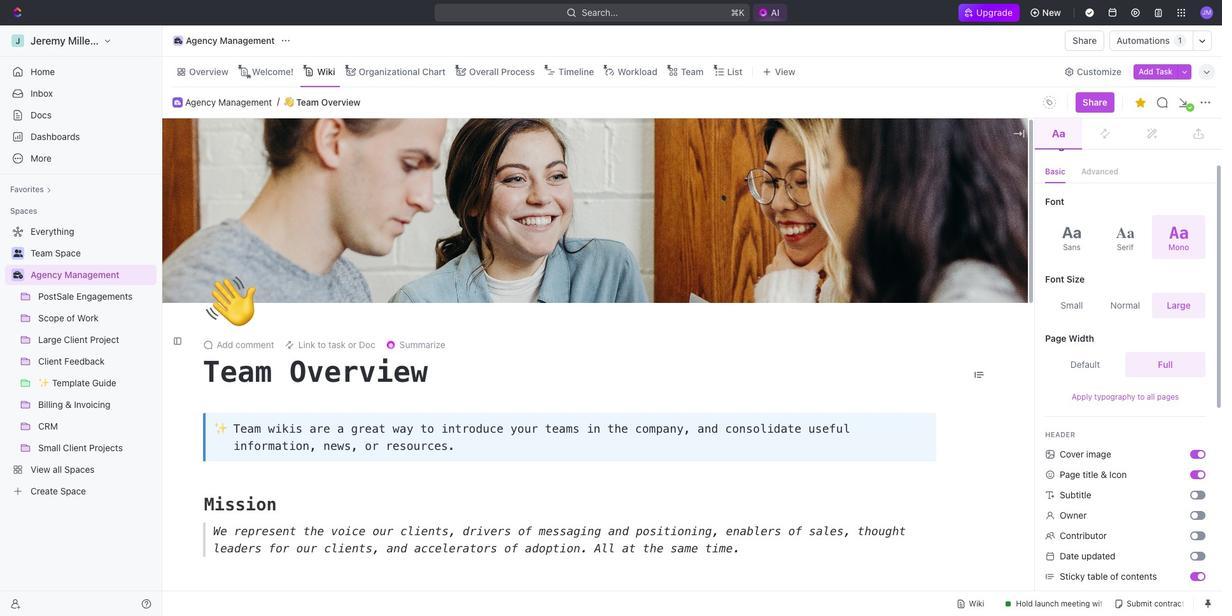 Task type: locate. For each thing, give the bounding box(es) containing it.
1 horizontal spatial ✨
[[214, 421, 228, 436]]

0 vertical spatial management
[[220, 35, 275, 46]]

agency down team space
[[31, 269, 62, 280]]

1 vertical spatial the
[[303, 524, 324, 538]]

1 vertical spatial 👋
[[205, 272, 256, 332]]

more
[[31, 153, 52, 164]]

client up the client feedback
[[64, 334, 88, 345]]

0 vertical spatial page
[[1045, 138, 1072, 152]]

1 vertical spatial font
[[1045, 274, 1065, 285]]

of
[[67, 313, 75, 323], [518, 524, 532, 538], [788, 524, 802, 538], [504, 542, 518, 555], [1111, 571, 1119, 582]]

large for large client project
[[38, 334, 61, 345]]

tree
[[5, 222, 157, 502]]

0 horizontal spatial or
[[348, 340, 357, 350]]

0 vertical spatial spaces
[[10, 206, 37, 216]]

agency down overview link
[[185, 97, 216, 107]]

summarize button
[[381, 336, 451, 354]]

1 horizontal spatial add
[[1139, 67, 1154, 76]]

0 vertical spatial client
[[64, 334, 88, 345]]

2 vertical spatial the
[[643, 542, 663, 555]]

space for create space
[[60, 486, 86, 497]]

business time image inside tree
[[13, 271, 23, 279]]

large right normal
[[1167, 300, 1191, 311]]

share up 'customize' "button"
[[1073, 35, 1097, 46]]

0 vertical spatial small
[[1061, 300, 1083, 311]]

team down add comment
[[203, 355, 272, 389]]

agency up overview link
[[186, 35, 217, 46]]

client up 'template'
[[38, 356, 62, 367]]

client for large
[[64, 334, 88, 345]]

2 vertical spatial agency
[[31, 269, 62, 280]]

font
[[1045, 196, 1065, 207], [1045, 274, 1065, 285]]

1 horizontal spatial view
[[775, 66, 795, 77]]

or left doc
[[348, 340, 357, 350]]

change cover
[[896, 282, 954, 293]]

of left work
[[67, 313, 75, 323]]

new
[[1043, 7, 1061, 18]]

add
[[1139, 67, 1154, 76], [217, 340, 233, 350]]

0 horizontal spatial small
[[38, 442, 61, 453]]

2 vertical spatial agency management link
[[31, 265, 154, 285]]

agency for agency management 'link' to the middle
[[185, 97, 216, 107]]

0 horizontal spatial to
[[318, 340, 326, 350]]

& right 'billing'
[[65, 399, 72, 410]]

agency management up postsale engagements
[[31, 269, 119, 280]]

0 horizontal spatial view
[[31, 464, 50, 475]]

font for font size
[[1045, 274, 1065, 285]]

page down cover at the bottom
[[1060, 469, 1081, 480]]

agency management for agency management 'link' in the tree
[[31, 269, 119, 280]]

chart
[[422, 66, 446, 77]]

page
[[1045, 138, 1072, 152], [1045, 333, 1067, 344], [1060, 469, 1081, 480]]

view
[[775, 66, 795, 77], [31, 464, 50, 475]]

agency
[[186, 35, 217, 46], [185, 97, 216, 107], [31, 269, 62, 280]]

0 vertical spatial font
[[1045, 196, 1065, 207]]

apply typography to all pages
[[1072, 392, 1179, 402]]

organizational
[[359, 66, 420, 77]]

small down crm
[[38, 442, 61, 453]]

✨ inside ✨ template guide link
[[38, 378, 50, 388]]

2 vertical spatial management
[[64, 269, 119, 280]]

team space link
[[31, 243, 154, 264]]

view right list
[[775, 66, 795, 77]]

image
[[1087, 449, 1111, 460]]

1 vertical spatial to
[[1138, 392, 1145, 402]]

large inside the "sidebar" navigation
[[38, 334, 61, 345]]

space down everything link in the top left of the page
[[55, 248, 81, 258]]

to up resources.
[[420, 422, 434, 435]]

👋 inside 👋 team overview
[[284, 97, 294, 107]]

contributor
[[1060, 530, 1107, 541]]

team left list link
[[681, 66, 704, 77]]

1 vertical spatial and
[[608, 524, 629, 538]]

2 font from the top
[[1045, 274, 1065, 285]]

tree containing everything
[[5, 222, 157, 502]]

1 horizontal spatial or
[[365, 439, 379, 452]]

✨ template guide
[[38, 378, 116, 388]]

agency management link inside tree
[[31, 265, 154, 285]]

2 vertical spatial and
[[386, 542, 407, 555]]

overview down wiki
[[321, 97, 361, 107]]

change
[[896, 282, 928, 293]]

company,
[[635, 422, 691, 435]]

view inside button
[[775, 66, 795, 77]]

small inside tree
[[38, 442, 61, 453]]

same
[[670, 542, 698, 555]]

spaces down small client projects
[[64, 464, 95, 475]]

font down basic
[[1045, 196, 1065, 207]]

agency management down overview link
[[185, 97, 272, 107]]

1 vertical spatial view
[[31, 464, 50, 475]]

1 horizontal spatial to
[[420, 422, 434, 435]]

0 vertical spatial agency management
[[186, 35, 275, 46]]

management up welcome! link
[[220, 35, 275, 46]]

agency management inside tree
[[31, 269, 119, 280]]

2 vertical spatial overview
[[289, 355, 428, 389]]

cover
[[1060, 449, 1084, 460]]

0 vertical spatial view
[[775, 66, 795, 77]]

crm
[[38, 421, 58, 432]]

0 horizontal spatial all
[[53, 464, 62, 475]]

0 vertical spatial &
[[65, 399, 72, 410]]

default
[[1071, 359, 1100, 370]]

clients, down voice
[[324, 542, 379, 555]]

1 vertical spatial management
[[218, 97, 272, 107]]

advanced
[[1082, 167, 1119, 176]]

overall process
[[469, 66, 535, 77]]

👋 for 👋
[[205, 272, 256, 332]]

2 vertical spatial page
[[1060, 469, 1081, 480]]

0 vertical spatial to
[[318, 340, 326, 350]]

0 vertical spatial share
[[1073, 35, 1097, 46]]

clients, up the accelerators
[[400, 524, 455, 538]]

management
[[220, 35, 275, 46], [218, 97, 272, 107], [64, 269, 119, 280]]

⌘k
[[731, 7, 745, 18]]

1 vertical spatial agency management
[[185, 97, 272, 107]]

and right company,
[[698, 422, 718, 435]]

1 vertical spatial our
[[296, 542, 317, 555]]

1
[[1178, 36, 1182, 45]]

team for team space
[[31, 248, 53, 258]]

page for page width
[[1045, 333, 1067, 344]]

client for small
[[63, 442, 87, 453]]

✨ template guide link
[[38, 373, 154, 393]]

font for font
[[1045, 196, 1065, 207]]

messaging
[[539, 524, 601, 538]]

overview left welcome! link
[[189, 66, 228, 77]]

0 horizontal spatial 👋
[[205, 272, 256, 332]]

small for small client projects
[[38, 442, 61, 453]]

0 vertical spatial the
[[608, 422, 628, 435]]

1 vertical spatial large
[[38, 334, 61, 345]]

postsale engagements
[[38, 291, 133, 302]]

2 vertical spatial to
[[420, 422, 434, 435]]

0 vertical spatial large
[[1167, 300, 1191, 311]]

management down "team space" link
[[64, 269, 119, 280]]

template
[[52, 378, 90, 388]]

1 vertical spatial small
[[38, 442, 61, 453]]

0 vertical spatial our
[[372, 524, 393, 538]]

or inside dropdown button
[[348, 340, 357, 350]]

1 vertical spatial overview
[[321, 97, 361, 107]]

small client projects
[[38, 442, 123, 453]]

page up basic
[[1045, 138, 1072, 152]]

customize button
[[1061, 63, 1126, 81]]

&
[[65, 399, 72, 410], [1101, 469, 1107, 480]]

jm
[[1202, 8, 1212, 16]]

2 vertical spatial business time image
[[13, 271, 23, 279]]

billing
[[38, 399, 63, 410]]

1 vertical spatial client
[[38, 356, 62, 367]]

1 vertical spatial page
[[1045, 333, 1067, 344]]

✨ for ✨ template guide
[[38, 378, 50, 388]]

👋 down welcome!
[[284, 97, 294, 107]]

page for page details
[[1045, 138, 1072, 152]]

and up at
[[608, 524, 629, 538]]

0 vertical spatial and
[[698, 422, 718, 435]]

large down scope
[[38, 334, 61, 345]]

team overview
[[203, 355, 428, 389]]

✨ for ✨ team wikis are a great way to introduce your teams in the company, and consolidate useful information, news, or resources.
[[214, 421, 228, 436]]

👋 team overview
[[284, 97, 361, 107]]

view up create
[[31, 464, 50, 475]]

the left voice
[[303, 524, 324, 538]]

1 vertical spatial agency
[[185, 97, 216, 107]]

agency management link up overview link
[[170, 33, 278, 48]]

2 horizontal spatial to
[[1138, 392, 1145, 402]]

normal
[[1111, 300, 1140, 311]]

0 horizontal spatial add
[[217, 340, 233, 350]]

page left width
[[1045, 333, 1067, 344]]

agency inside tree
[[31, 269, 62, 280]]

2 horizontal spatial and
[[698, 422, 718, 435]]

0 horizontal spatial large
[[38, 334, 61, 345]]

dropdown menu image
[[1040, 92, 1060, 113]]

agency management
[[186, 35, 275, 46], [185, 97, 272, 107], [31, 269, 119, 280]]

2 horizontal spatial the
[[643, 542, 663, 555]]

1 horizontal spatial small
[[1061, 300, 1083, 311]]

0 horizontal spatial the
[[303, 524, 324, 538]]

agency management link down overview link
[[185, 97, 272, 108]]

1 horizontal spatial spaces
[[64, 464, 95, 475]]

1 vertical spatial agency management link
[[185, 97, 272, 108]]

all up create space
[[53, 464, 62, 475]]

👋
[[284, 97, 294, 107], [205, 272, 256, 332]]

team right the user group image
[[31, 248, 53, 258]]

font left the size
[[1045, 274, 1065, 285]]

0 vertical spatial space
[[55, 248, 81, 258]]

overall process link
[[467, 63, 535, 81]]

link
[[298, 340, 315, 350]]

2 vertical spatial client
[[63, 442, 87, 453]]

all left pages
[[1147, 392, 1155, 402]]

favorites button
[[5, 182, 57, 197]]

wiki
[[317, 66, 335, 77]]

the right in on the left bottom of page
[[608, 422, 628, 435]]

team space
[[31, 248, 81, 258]]

0 horizontal spatial ✨
[[38, 378, 50, 388]]

of down drivers
[[504, 542, 518, 555]]

management down welcome! link
[[218, 97, 272, 107]]

enablers
[[726, 524, 781, 538]]

new button
[[1025, 3, 1069, 23]]

share down 'customize' "button"
[[1083, 97, 1108, 108]]

space for team space
[[55, 248, 81, 258]]

dropdown menu image
[[974, 369, 985, 381]]

our right for
[[296, 542, 317, 555]]

wikis
[[268, 422, 303, 435]]

organizational chart
[[359, 66, 446, 77]]

1 vertical spatial or
[[365, 439, 379, 452]]

1 horizontal spatial all
[[1147, 392, 1155, 402]]

agency management up overview link
[[186, 35, 275, 46]]

client feedback
[[38, 356, 105, 367]]

client up view all spaces link
[[63, 442, 87, 453]]

0 vertical spatial or
[[348, 340, 357, 350]]

create
[[31, 486, 58, 497]]

0 vertical spatial add
[[1139, 67, 1154, 76]]

0 vertical spatial ✨
[[38, 378, 50, 388]]

small down the size
[[1061, 300, 1083, 311]]

1 vertical spatial add
[[217, 340, 233, 350]]

view for view
[[775, 66, 795, 77]]

all
[[1147, 392, 1155, 402], [53, 464, 62, 475]]

management inside tree
[[64, 269, 119, 280]]

1 horizontal spatial large
[[1167, 300, 1191, 311]]

0 vertical spatial overview
[[189, 66, 228, 77]]

large
[[1167, 300, 1191, 311], [38, 334, 61, 345]]

share
[[1073, 35, 1097, 46], [1083, 97, 1108, 108]]

add comment
[[217, 340, 274, 350]]

to right typography
[[1138, 392, 1145, 402]]

add left comment
[[217, 340, 233, 350]]

overview
[[189, 66, 228, 77], [321, 97, 361, 107], [289, 355, 428, 389]]

to right link
[[318, 340, 326, 350]]

overview down doc
[[289, 355, 428, 389]]

size
[[1067, 274, 1085, 285]]

or down 'great' on the bottom of the page
[[365, 439, 379, 452]]

business time image
[[174, 38, 182, 44], [174, 100, 181, 105], [13, 271, 23, 279]]

view inside the "sidebar" navigation
[[31, 464, 50, 475]]

spaces down favorites at the left top of page
[[10, 206, 37, 216]]

change cover button
[[888, 278, 961, 298]]

& right title
[[1101, 469, 1107, 480]]

page for page title & icon
[[1060, 469, 1081, 480]]

page details
[[1045, 138, 1110, 152]]

0 vertical spatial agency management link
[[170, 33, 278, 48]]

1 vertical spatial business time image
[[174, 100, 181, 105]]

1 horizontal spatial the
[[608, 422, 628, 435]]

add inside button
[[1139, 67, 1154, 76]]

✨ inside ✨ team wikis are a great way to introduce your teams in the company, and consolidate useful information, news, or resources.
[[214, 421, 228, 436]]

of right table at the bottom right of the page
[[1111, 571, 1119, 582]]

and left the accelerators
[[386, 542, 407, 555]]

add left task
[[1139, 67, 1154, 76]]

team inside tree
[[31, 248, 53, 258]]

reposition button
[[828, 278, 888, 298]]

space down view all spaces link
[[60, 486, 86, 497]]

1 vertical spatial ✨
[[214, 421, 228, 436]]

the right at
[[643, 542, 663, 555]]

everything
[[31, 226, 74, 237]]

details
[[1074, 138, 1110, 152]]

1 font from the top
[[1045, 196, 1065, 207]]

2 vertical spatial agency management
[[31, 269, 119, 280]]

0 vertical spatial 👋
[[284, 97, 294, 107]]

management for agency management 'link' to the middle
[[218, 97, 272, 107]]

owner
[[1060, 510, 1087, 521]]

font size
[[1045, 274, 1085, 285]]

0 vertical spatial business time image
[[174, 38, 182, 44]]

team up information,
[[233, 422, 261, 435]]

share button
[[1065, 31, 1105, 51]]

1 vertical spatial all
[[53, 464, 62, 475]]

work
[[77, 313, 99, 323]]

jm button
[[1197, 3, 1217, 23]]

👋 up add comment
[[205, 272, 256, 332]]

1 horizontal spatial 👋
[[284, 97, 294, 107]]

the inside ✨ team wikis are a great way to introduce your teams in the company, and consolidate useful information, news, or resources.
[[608, 422, 628, 435]]

0 vertical spatial agency
[[186, 35, 217, 46]]

share inside 'button'
[[1073, 35, 1097, 46]]

0 vertical spatial clients,
[[400, 524, 455, 538]]

0 horizontal spatial spaces
[[10, 206, 37, 216]]

our right voice
[[372, 524, 393, 538]]

1 vertical spatial spaces
[[64, 464, 95, 475]]

miller's
[[68, 35, 102, 46]]

1 vertical spatial clients,
[[324, 542, 379, 555]]

header
[[1045, 430, 1076, 439]]

agency management link down "team space" link
[[31, 265, 154, 285]]

0 horizontal spatial &
[[65, 399, 72, 410]]

1 horizontal spatial our
[[372, 524, 393, 538]]

1 vertical spatial space
[[60, 486, 86, 497]]

1 vertical spatial &
[[1101, 469, 1107, 480]]



Task type: vqa. For each thing, say whether or not it's contained in the screenshot.
leftmost business time image
yes



Task type: describe. For each thing, give the bounding box(es) containing it.
date updated
[[1060, 551, 1116, 562]]

client feedback link
[[38, 351, 154, 372]]

thought
[[857, 524, 906, 538]]

scope of work link
[[38, 308, 154, 328]]

width
[[1069, 333, 1094, 344]]

drivers
[[462, 524, 511, 538]]

upgrade
[[977, 7, 1013, 18]]

in
[[587, 422, 601, 435]]

useful
[[808, 422, 850, 435]]

0 vertical spatial all
[[1147, 392, 1155, 402]]

of left sales,
[[788, 524, 802, 538]]

user group image
[[13, 250, 23, 257]]

mission
[[204, 495, 277, 514]]

add for add task
[[1139, 67, 1154, 76]]

create space link
[[5, 481, 154, 502]]

j
[[16, 36, 20, 46]]

& inside billing & invoicing link
[[65, 399, 72, 410]]

great
[[351, 422, 386, 435]]

1 horizontal spatial clients,
[[400, 524, 455, 538]]

upgrade link
[[959, 4, 1020, 22]]

summarize
[[400, 340, 445, 350]]

process
[[501, 66, 535, 77]]

automations
[[1117, 35, 1170, 46]]

to inside ✨ team wikis are a great way to introduce your teams in the company, and consolidate useful information, news, or resources.
[[420, 422, 434, 435]]

view all spaces link
[[5, 460, 154, 480]]

teams
[[545, 422, 580, 435]]

leaders
[[213, 542, 261, 555]]

management for agency management 'link' in the tree
[[64, 269, 119, 280]]

sticky
[[1060, 571, 1085, 582]]

business time image inside agency management 'link'
[[174, 38, 182, 44]]

0 horizontal spatial our
[[296, 542, 317, 555]]

home link
[[5, 62, 157, 82]]

agency management for agency management 'link' to the middle
[[185, 97, 272, 107]]

business time image for agency management 'link' in the tree
[[13, 271, 23, 279]]

search...
[[582, 7, 618, 18]]

or inside ✨ team wikis are a great way to introduce your teams in the company, and consolidate useful information, news, or resources.
[[365, 439, 379, 452]]

wiki link
[[315, 63, 335, 81]]

dashboards
[[31, 131, 80, 142]]

reposition
[[835, 282, 880, 293]]

inbox link
[[5, 83, 157, 104]]

page width
[[1045, 333, 1094, 344]]

a
[[337, 422, 344, 435]]

view button
[[759, 57, 800, 87]]

timeline link
[[556, 63, 594, 81]]

view for view all spaces
[[31, 464, 50, 475]]

large for large
[[1167, 300, 1191, 311]]

everything link
[[5, 222, 154, 242]]

welcome! link
[[249, 63, 294, 81]]

large client project
[[38, 334, 119, 345]]

engagements
[[76, 291, 133, 302]]

team for team overview
[[203, 355, 272, 389]]

link to task or doc button
[[279, 336, 381, 354]]

1 vertical spatial share
[[1083, 97, 1108, 108]]

invoicing
[[74, 399, 110, 410]]

customize
[[1077, 66, 1122, 77]]

cover image
[[1060, 449, 1111, 460]]

jeremy miller's workspace, , element
[[11, 34, 24, 47]]

typography
[[1095, 392, 1136, 402]]

voice
[[331, 524, 365, 538]]

agency for agency management 'link' in the tree
[[31, 269, 62, 280]]

task
[[328, 340, 346, 350]]

business time image for agency management 'link' to the middle
[[174, 100, 181, 105]]

link to task or doc
[[298, 340, 375, 350]]

team down wiki 'link'
[[296, 97, 319, 107]]

positioning,
[[636, 524, 719, 538]]

apply
[[1072, 392, 1092, 402]]

docs link
[[5, 105, 157, 125]]

all
[[594, 542, 615, 555]]

all inside tree
[[53, 464, 62, 475]]

list
[[727, 66, 743, 77]]

1 horizontal spatial &
[[1101, 469, 1107, 480]]

add task button
[[1134, 64, 1178, 79]]

billing & invoicing
[[38, 399, 110, 410]]

your
[[511, 422, 538, 435]]

postsale engagements link
[[38, 286, 154, 307]]

overall
[[469, 66, 499, 77]]

welcome!
[[252, 66, 294, 77]]

resources.
[[386, 439, 455, 452]]

task
[[1156, 67, 1173, 76]]

basic
[[1045, 167, 1066, 176]]

add for add comment
[[217, 340, 233, 350]]

1 horizontal spatial and
[[608, 524, 629, 538]]

jeremy
[[31, 35, 65, 46]]

ai
[[771, 7, 780, 18]]

table
[[1088, 571, 1108, 582]]

team for team
[[681, 66, 704, 77]]

represent
[[234, 524, 296, 538]]

sidebar navigation
[[0, 25, 165, 616]]

pages
[[1157, 392, 1179, 402]]

postsale
[[38, 291, 74, 302]]

projects
[[89, 442, 123, 453]]

of up adoption.
[[518, 524, 532, 538]]

to inside dropdown button
[[318, 340, 326, 350]]

we represent the voice our clients, drivers of messaging and positioning, enablers of sales, thought leaders for our clients, and accelerators of adoption. all at the same time.
[[213, 524, 913, 555]]

of inside tree
[[67, 313, 75, 323]]

information,
[[233, 439, 316, 452]]

workspace
[[105, 35, 158, 46]]

team inside ✨ team wikis are a great way to introduce your teams in the company, and consolidate useful information, news, or resources.
[[233, 422, 261, 435]]

home
[[31, 66, 55, 77]]

favorites
[[10, 185, 44, 194]]

organizational chart link
[[356, 63, 446, 81]]

jeremy miller's workspace
[[31, 35, 158, 46]]

✨ team wikis are a great way to introduce your teams in the company, and consolidate useful information, news, or resources.
[[214, 421, 857, 452]]

sticky table of contents
[[1060, 571, 1157, 582]]

project
[[90, 334, 119, 345]]

team link
[[679, 63, 704, 81]]

mono
[[1169, 242, 1189, 252]]

list link
[[725, 63, 743, 81]]

0 horizontal spatial and
[[386, 542, 407, 555]]

way
[[393, 422, 413, 435]]

and inside ✨ team wikis are a great way to introduce your teams in the company, and consolidate useful information, news, or resources.
[[698, 422, 718, 435]]

more button
[[5, 148, 157, 169]]

time.
[[705, 542, 740, 555]]

add task
[[1139, 67, 1173, 76]]

tree inside the "sidebar" navigation
[[5, 222, 157, 502]]

we
[[213, 524, 227, 538]]

small for small
[[1061, 300, 1083, 311]]

consolidate
[[725, 422, 802, 435]]

updated
[[1082, 551, 1116, 562]]

0 horizontal spatial clients,
[[324, 542, 379, 555]]

👋 for 👋 team overview
[[284, 97, 294, 107]]



